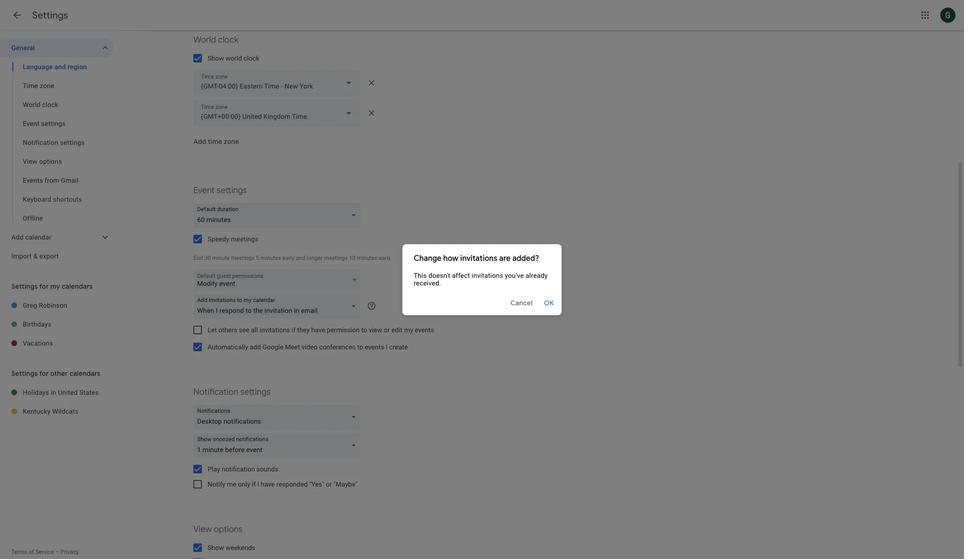 Task type: describe. For each thing, give the bounding box(es) containing it.
added?
[[513, 254, 539, 263]]

world
[[226, 55, 242, 62]]

1 vertical spatial options
[[214, 525, 243, 536]]

world inside group
[[23, 101, 40, 109]]

guest
[[217, 273, 231, 280]]

speedy meetings
[[208, 236, 258, 243]]

speedy
[[208, 236, 229, 243]]

shortcuts
[[53, 196, 82, 203]]

offline
[[23, 215, 43, 222]]

0 vertical spatial i
[[386, 344, 388, 351]]

for for other
[[39, 370, 49, 378]]

add
[[250, 344, 261, 351]]

permissions
[[232, 273, 263, 280]]

see
[[239, 327, 249, 334]]

you've
[[505, 272, 524, 279]]

clock inside group
[[42, 101, 58, 109]]

settings for my calendars
[[11, 283, 93, 291]]

1 vertical spatial to
[[357, 344, 363, 351]]

change how invitations are added?
[[414, 254, 539, 263]]

holidays
[[23, 389, 49, 397]]

calendars for settings for other calendars
[[70, 370, 101, 378]]

0 vertical spatial clock
[[218, 35, 239, 46]]

world clock inside group
[[23, 101, 58, 109]]

default guest permissions
[[197, 273, 263, 280]]

greg robinson tree item
[[0, 296, 114, 315]]

notification
[[222, 466, 255, 474]]

1 horizontal spatial world
[[193, 35, 216, 46]]

default
[[197, 273, 215, 280]]

end 30 minute meetings 5 minutes early and longer meetings 10 minutes early
[[193, 255, 391, 262]]

let
[[208, 327, 217, 334]]

"maybe"
[[334, 481, 358, 489]]

are
[[499, 254, 511, 263]]

view
[[369, 327, 382, 334]]

video
[[302, 344, 318, 351]]

affect
[[452, 272, 470, 279]]

settings for other calendars
[[11, 370, 101, 378]]

zone inside group
[[40, 82, 54, 90]]

greg
[[23, 302, 37, 310]]

others
[[219, 327, 237, 334]]

gmail
[[61, 177, 79, 184]]

general
[[11, 44, 35, 52]]

view inside group
[[23, 158, 37, 165]]

birthdays
[[23, 321, 51, 329]]

keyboard shortcuts
[[23, 196, 82, 203]]

privacy
[[60, 549, 79, 556]]

import
[[11, 253, 32, 260]]

ok button
[[540, 295, 558, 312]]

time
[[208, 137, 222, 146]]

only
[[238, 481, 250, 489]]

responded
[[276, 481, 308, 489]]

event inside group
[[23, 120, 39, 128]]

import & export
[[11, 253, 59, 260]]

this
[[414, 272, 427, 279]]

minute
[[212, 255, 230, 262]]

1 horizontal spatial have
[[311, 327, 325, 334]]

and
[[296, 255, 305, 262]]

notification inside group
[[23, 139, 58, 146]]

1 vertical spatial events
[[365, 344, 384, 351]]

sounds
[[257, 466, 278, 474]]

5
[[256, 255, 259, 262]]

1 minutes from the left
[[261, 255, 281, 262]]

me
[[227, 481, 236, 489]]

events
[[23, 177, 43, 184]]

settings heading
[[32, 9, 68, 21]]

already
[[526, 272, 548, 279]]

export
[[39, 253, 59, 260]]

invitations inside heading
[[460, 254, 497, 263]]

other
[[50, 370, 68, 378]]

0 horizontal spatial i
[[257, 481, 259, 489]]

1 horizontal spatial view options
[[193, 525, 243, 536]]

play notification sounds
[[208, 466, 278, 474]]

time zone
[[23, 82, 54, 90]]

show for clock
[[208, 55, 224, 62]]

kentucky wildcats link
[[23, 403, 114, 421]]

terms of service – privacy
[[11, 549, 79, 556]]

1 vertical spatial event
[[193, 185, 215, 196]]

meetings left 10
[[324, 255, 348, 262]]

of
[[29, 549, 34, 556]]

meetings left 5
[[231, 255, 255, 262]]

1 vertical spatial my
[[404, 327, 413, 334]]

add time zone
[[193, 137, 239, 146]]

kentucky wildcats
[[23, 408, 79, 416]]

google
[[263, 344, 283, 351]]

holidays in united states
[[23, 389, 99, 397]]

1 early from the left
[[283, 255, 295, 262]]

2 early from the left
[[379, 255, 391, 262]]

change how invitations are added? heading
[[414, 253, 550, 264]]

invitations inside this doesn't affect invitations you've already received.
[[472, 272, 503, 279]]

30
[[204, 255, 211, 262]]

for for my
[[39, 283, 49, 291]]

permission
[[327, 327, 360, 334]]

2 minutes from the left
[[357, 255, 377, 262]]

show weekends
[[208, 545, 255, 552]]

go back image
[[11, 9, 23, 21]]

0 horizontal spatial if
[[252, 481, 256, 489]]

cancel button
[[507, 295, 537, 312]]



Task type: vqa. For each thing, say whether or not it's contained in the screenshot.
bottom 'Options'
yes



Task type: locate. For each thing, give the bounding box(es) containing it.
have right they on the left of page
[[311, 327, 325, 334]]

1 vertical spatial clock
[[244, 55, 259, 62]]

1 horizontal spatial or
[[384, 327, 390, 334]]

&
[[33, 253, 38, 260]]

1 horizontal spatial if
[[292, 327, 296, 334]]

or right '"yes"'
[[326, 481, 332, 489]]

events from gmail
[[23, 177, 79, 184]]

play
[[208, 466, 220, 474]]

world clock
[[193, 35, 239, 46], [23, 101, 58, 109]]

0 vertical spatial for
[[39, 283, 49, 291]]

1 vertical spatial world clock
[[23, 101, 58, 109]]

world down time on the left top of page
[[23, 101, 40, 109]]

settings up holidays
[[11, 370, 38, 378]]

0 vertical spatial to
[[361, 327, 367, 334]]

notification settings down automatically
[[193, 387, 271, 398]]

1 vertical spatial invitations
[[472, 272, 503, 279]]

doesn't
[[429, 272, 450, 279]]

2 horizontal spatial clock
[[244, 55, 259, 62]]

invitations
[[460, 254, 497, 263], [472, 272, 503, 279], [260, 327, 290, 334]]

have down sounds
[[261, 481, 275, 489]]

1 horizontal spatial view
[[193, 525, 212, 536]]

1 horizontal spatial notification settings
[[193, 387, 271, 398]]

my
[[50, 283, 60, 291], [404, 327, 413, 334]]

0 horizontal spatial have
[[261, 481, 275, 489]]

i
[[386, 344, 388, 351], [257, 481, 259, 489]]

change
[[414, 254, 442, 263]]

general tree item
[[0, 38, 114, 57]]

how
[[443, 254, 459, 263]]

world
[[193, 35, 216, 46], [23, 101, 40, 109]]

10
[[349, 255, 356, 262]]

weekends
[[226, 545, 255, 552]]

zone inside 'button'
[[224, 137, 239, 146]]

group
[[0, 57, 114, 228]]

event settings inside group
[[23, 120, 66, 128]]

i right only
[[257, 481, 259, 489]]

1 vertical spatial event settings
[[193, 185, 247, 196]]

add
[[193, 137, 206, 146]]

to left "view"
[[361, 327, 367, 334]]

1 horizontal spatial my
[[404, 327, 413, 334]]

1 show from the top
[[208, 55, 224, 62]]

1 vertical spatial notification settings
[[193, 387, 271, 398]]

1 vertical spatial show
[[208, 545, 224, 552]]

united
[[58, 389, 78, 397]]

"yes"
[[309, 481, 324, 489]]

1 horizontal spatial events
[[415, 327, 434, 334]]

tree item
[[0, 57, 114, 76]]

0 horizontal spatial notification
[[23, 139, 58, 146]]

automatically
[[208, 344, 248, 351]]

1 vertical spatial view
[[193, 525, 212, 536]]

0 horizontal spatial minutes
[[261, 255, 281, 262]]

time
[[23, 82, 38, 90]]

or left edit at bottom
[[384, 327, 390, 334]]

this doesn't affect invitations you've already received.
[[414, 272, 548, 287]]

settings for other calendars tree
[[0, 384, 114, 421]]

0 vertical spatial event settings
[[23, 120, 66, 128]]

show left 'weekends'
[[208, 545, 224, 552]]

states
[[79, 389, 99, 397]]

events
[[415, 327, 434, 334], [365, 344, 384, 351]]

ok
[[544, 299, 554, 307]]

create
[[389, 344, 408, 351]]

i left create on the left of page
[[386, 344, 388, 351]]

2 vertical spatial invitations
[[260, 327, 290, 334]]

for up greg robinson at the bottom of page
[[39, 283, 49, 291]]

holidays in united states link
[[23, 384, 114, 403]]

end
[[193, 255, 203, 262]]

settings right go back icon
[[32, 9, 68, 21]]

0 vertical spatial options
[[39, 158, 62, 165]]

0 horizontal spatial notification settings
[[23, 139, 85, 146]]

settings for settings for other calendars
[[11, 370, 38, 378]]

change how invitations are added? alert dialog
[[403, 244, 562, 316]]

0 horizontal spatial events
[[365, 344, 384, 351]]

0 vertical spatial notification settings
[[23, 139, 85, 146]]

1 horizontal spatial world clock
[[193, 35, 239, 46]]

world clock up show world clock at the left top
[[193, 35, 239, 46]]

keyboard
[[23, 196, 51, 203]]

2 for from the top
[[39, 370, 49, 378]]

show world clock
[[208, 55, 259, 62]]

1 horizontal spatial minutes
[[357, 255, 377, 262]]

calendars for settings for my calendars
[[62, 283, 93, 291]]

1 vertical spatial or
[[326, 481, 332, 489]]

1 horizontal spatial zone
[[224, 137, 239, 146]]

1 horizontal spatial event
[[193, 185, 215, 196]]

service
[[35, 549, 54, 556]]

1 horizontal spatial options
[[214, 525, 243, 536]]

0 horizontal spatial world
[[23, 101, 40, 109]]

calendars
[[62, 283, 93, 291], [70, 370, 101, 378]]

0 horizontal spatial zone
[[40, 82, 54, 90]]

privacy link
[[60, 549, 79, 556]]

holidays in united states tree item
[[0, 384, 114, 403]]

0 vertical spatial or
[[384, 327, 390, 334]]

they
[[297, 327, 310, 334]]

1 horizontal spatial i
[[386, 344, 388, 351]]

vacations link
[[23, 334, 114, 353]]

event
[[23, 120, 39, 128], [193, 185, 215, 196]]

1 horizontal spatial event settings
[[193, 185, 247, 196]]

view up the events
[[23, 158, 37, 165]]

to right conferences
[[357, 344, 363, 351]]

0 horizontal spatial my
[[50, 283, 60, 291]]

calendars up states
[[70, 370, 101, 378]]

1 vertical spatial for
[[39, 370, 49, 378]]

1 vertical spatial settings
[[11, 283, 38, 291]]

notify me only if i have responded "yes" or "maybe"
[[208, 481, 358, 489]]

0 vertical spatial show
[[208, 55, 224, 62]]

notification settings inside group
[[23, 139, 85, 146]]

invitations up this doesn't affect invitations you've already received.
[[460, 254, 497, 263]]

vacations
[[23, 340, 53, 348]]

0 vertical spatial event
[[23, 120, 39, 128]]

tree containing general
[[0, 38, 114, 266]]

for left other
[[39, 370, 49, 378]]

settings for settings
[[32, 9, 68, 21]]

longer
[[307, 255, 323, 262]]

view up the show weekends
[[193, 525, 212, 536]]

2 vertical spatial settings
[[11, 370, 38, 378]]

add time zone button
[[190, 133, 243, 150]]

group containing time zone
[[0, 57, 114, 228]]

view options up events from gmail
[[23, 158, 62, 165]]

0 vertical spatial zone
[[40, 82, 54, 90]]

robinson
[[39, 302, 67, 310]]

0 horizontal spatial view
[[23, 158, 37, 165]]

2 vertical spatial clock
[[42, 101, 58, 109]]

0 horizontal spatial world clock
[[23, 101, 58, 109]]

terms of service link
[[11, 549, 54, 556]]

early right 10
[[379, 255, 391, 262]]

from
[[45, 177, 59, 184]]

0 horizontal spatial event settings
[[23, 120, 66, 128]]

1 vertical spatial view options
[[193, 525, 243, 536]]

meetings up 5
[[231, 236, 258, 243]]

all
[[251, 327, 258, 334]]

0 vertical spatial view
[[23, 158, 37, 165]]

event settings
[[23, 120, 66, 128], [193, 185, 247, 196]]

clock up show world clock at the left top
[[218, 35, 239, 46]]

1 vertical spatial notification
[[193, 387, 238, 398]]

0 horizontal spatial options
[[39, 158, 62, 165]]

automatically add google meet video conferences to events i create
[[208, 344, 408, 351]]

clock right world
[[244, 55, 259, 62]]

0 vertical spatial if
[[292, 327, 296, 334]]

if right only
[[252, 481, 256, 489]]

events right edit at bottom
[[415, 327, 434, 334]]

1 horizontal spatial early
[[379, 255, 391, 262]]

settings
[[32, 9, 68, 21], [11, 283, 38, 291], [11, 370, 38, 378]]

kentucky wildcats tree item
[[0, 403, 114, 421]]

0 vertical spatial calendars
[[62, 283, 93, 291]]

my right edit at bottom
[[404, 327, 413, 334]]

notification settings
[[23, 139, 85, 146], [193, 387, 271, 398]]

vacations tree item
[[0, 334, 114, 353]]

let others see all invitations if they have permission to view or edit my events
[[208, 327, 434, 334]]

2 show from the top
[[208, 545, 224, 552]]

1 vertical spatial calendars
[[70, 370, 101, 378]]

1 vertical spatial have
[[261, 481, 275, 489]]

wildcats
[[52, 408, 79, 416]]

or
[[384, 327, 390, 334], [326, 481, 332, 489]]

view options
[[23, 158, 62, 165], [193, 525, 243, 536]]

0 horizontal spatial clock
[[42, 101, 58, 109]]

show
[[208, 55, 224, 62], [208, 545, 224, 552]]

notification
[[23, 139, 58, 146], [193, 387, 238, 398]]

view options inside group
[[23, 158, 62, 165]]

early
[[283, 255, 295, 262], [379, 255, 391, 262]]

0 vertical spatial settings
[[32, 9, 68, 21]]

birthdays link
[[23, 315, 114, 334]]

1 vertical spatial zone
[[224, 137, 239, 146]]

1 for from the top
[[39, 283, 49, 291]]

have
[[311, 327, 325, 334], [261, 481, 275, 489]]

view
[[23, 158, 37, 165], [193, 525, 212, 536]]

0 horizontal spatial view options
[[23, 158, 62, 165]]

notification settings up from
[[23, 139, 85, 146]]

show for options
[[208, 545, 224, 552]]

0 vertical spatial world clock
[[193, 35, 239, 46]]

kentucky
[[23, 408, 51, 416]]

invitations up google
[[260, 327, 290, 334]]

notification down automatically
[[193, 387, 238, 398]]

0 vertical spatial my
[[50, 283, 60, 291]]

options up events from gmail
[[39, 158, 62, 165]]

options
[[39, 158, 62, 165], [214, 525, 243, 536]]

in
[[51, 389, 56, 397]]

options up the show weekends
[[214, 525, 243, 536]]

zone right time on the left top of page
[[40, 82, 54, 90]]

greg robinson
[[23, 302, 67, 310]]

0 vertical spatial events
[[415, 327, 434, 334]]

minutes right 10
[[357, 255, 377, 262]]

1 horizontal spatial notification
[[193, 387, 238, 398]]

early left and
[[283, 255, 295, 262]]

terms
[[11, 549, 27, 556]]

minutes right 5
[[261, 255, 281, 262]]

options inside group
[[39, 158, 62, 165]]

0 horizontal spatial event
[[23, 120, 39, 128]]

0 vertical spatial have
[[311, 327, 325, 334]]

1 horizontal spatial clock
[[218, 35, 239, 46]]

if
[[292, 327, 296, 334], [252, 481, 256, 489]]

cancel
[[511, 299, 533, 307]]

view options up the show weekends
[[193, 525, 243, 536]]

zone right time
[[224, 137, 239, 146]]

1 vertical spatial if
[[252, 481, 256, 489]]

0 vertical spatial view options
[[23, 158, 62, 165]]

settings for my calendars tree
[[0, 296, 114, 353]]

tree
[[0, 38, 114, 266]]

notification up the events
[[23, 139, 58, 146]]

1 vertical spatial world
[[23, 101, 40, 109]]

meetings
[[231, 236, 258, 243], [231, 255, 255, 262], [324, 255, 348, 262]]

0 vertical spatial invitations
[[460, 254, 497, 263]]

0 vertical spatial world
[[193, 35, 216, 46]]

1 vertical spatial i
[[257, 481, 259, 489]]

0 vertical spatial notification
[[23, 139, 58, 146]]

meet
[[285, 344, 300, 351]]

show left world
[[208, 55, 224, 62]]

events down "view"
[[365, 344, 384, 351]]

clock down time zone
[[42, 101, 58, 109]]

if left they on the left of page
[[292, 327, 296, 334]]

received.
[[414, 279, 441, 287]]

invitations down the change how invitations are added? heading
[[472, 272, 503, 279]]

world clock down time zone
[[23, 101, 58, 109]]

birthdays tree item
[[0, 315, 114, 334]]

conferences
[[319, 344, 356, 351]]

my up "greg robinson" tree item on the left
[[50, 283, 60, 291]]

calendars up "greg robinson" tree item on the left
[[62, 283, 93, 291]]

settings up greg
[[11, 283, 38, 291]]

0 horizontal spatial or
[[326, 481, 332, 489]]

notify
[[208, 481, 225, 489]]

world up show world clock at the left top
[[193, 35, 216, 46]]

settings for settings for my calendars
[[11, 283, 38, 291]]

0 horizontal spatial early
[[283, 255, 295, 262]]



